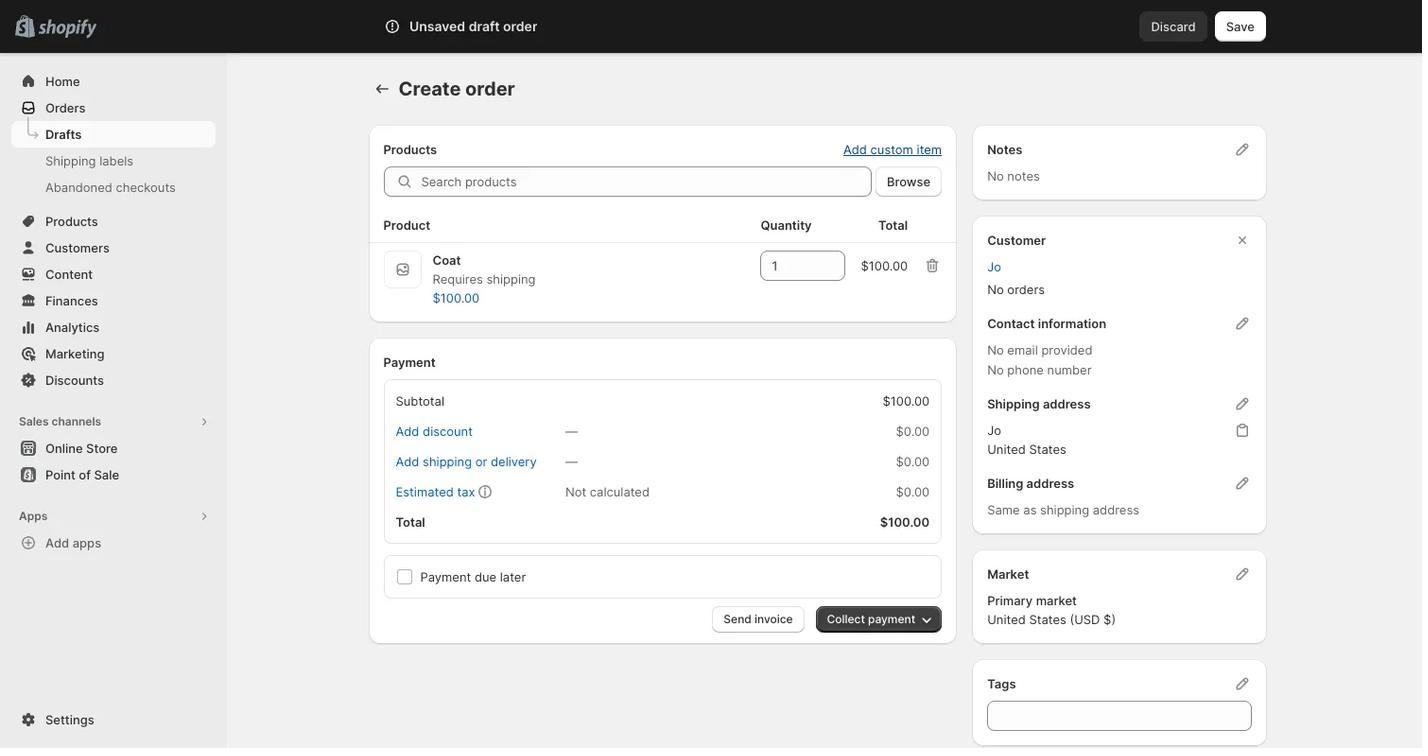 Task type: describe. For each thing, give the bounding box(es) containing it.
checkouts
[[116, 180, 176, 195]]

2 vertical spatial address
[[1093, 502, 1140, 517]]

tags
[[988, 676, 1016, 692]]

estimated tax
[[396, 484, 475, 499]]

content
[[45, 267, 93, 282]]

of
[[79, 467, 91, 482]]

discounts link
[[11, 367, 216, 394]]

home
[[45, 74, 80, 89]]

3 no from the top
[[988, 342, 1004, 358]]

estimated tax button
[[385, 479, 487, 505]]

add custom item
[[844, 142, 942, 157]]

quantity
[[761, 218, 812, 233]]

unsaved draft order
[[410, 18, 538, 34]]

$0.00 for add discount
[[896, 424, 930, 439]]

sales
[[19, 414, 49, 429]]

discard link
[[1140, 11, 1208, 42]]

information
[[1038, 316, 1107, 331]]

number
[[1048, 362, 1092, 377]]

customers link
[[11, 235, 216, 261]]

jo for jo no orders
[[988, 259, 1002, 274]]

marketing
[[45, 346, 105, 361]]

coat requires shipping
[[433, 253, 536, 287]]

payment for payment due later
[[420, 569, 471, 585]]

point
[[45, 467, 76, 482]]

marketing link
[[11, 341, 216, 367]]

jo no orders
[[988, 259, 1045, 297]]

products inside products link
[[45, 214, 98, 229]]

shopify image
[[38, 20, 97, 39]]

subtotal
[[396, 394, 445, 409]]

add for add discount
[[396, 424, 419, 439]]

apps
[[19, 509, 48, 523]]

save button
[[1215, 11, 1267, 42]]

as
[[1024, 502, 1037, 517]]

unsaved
[[410, 18, 466, 34]]

same as shipping address
[[988, 502, 1140, 517]]

discounts
[[45, 373, 104, 388]]

sale
[[94, 467, 119, 482]]

shipping labels link
[[11, 148, 216, 174]]

shipping for shipping address
[[988, 396, 1040, 412]]

shipping for shipping labels
[[45, 153, 96, 168]]

notes
[[1008, 168, 1040, 184]]

email
[[1008, 342, 1038, 358]]

browse
[[887, 174, 931, 189]]

settings link
[[11, 707, 216, 733]]

collect payment button
[[816, 606, 942, 633]]

product
[[384, 218, 431, 233]]

4 no from the top
[[988, 362, 1004, 377]]

no inside jo no orders
[[988, 282, 1004, 297]]

shipping address
[[988, 396, 1091, 412]]

later
[[500, 569, 526, 585]]

coat
[[433, 253, 461, 268]]

$100.00 button
[[421, 285, 491, 311]]

contact information
[[988, 316, 1107, 331]]

1 vertical spatial total
[[396, 515, 425, 530]]

primary market united states (usd $)
[[988, 593, 1116, 627]]

1 horizontal spatial products
[[384, 142, 437, 157]]

channels
[[52, 414, 101, 429]]

states inside primary market united states (usd $)
[[1030, 612, 1067, 627]]

drafts link
[[11, 121, 216, 148]]

save
[[1227, 19, 1255, 34]]

abandoned checkouts link
[[11, 174, 216, 201]]

search button
[[430, 11, 979, 42]]

billing
[[988, 476, 1024, 491]]

add discount
[[396, 424, 473, 439]]

notes
[[988, 142, 1023, 157]]

shipping for same as shipping address
[[1041, 502, 1090, 517]]

due
[[475, 569, 497, 585]]

add discount button
[[385, 418, 484, 445]]

payment due later
[[420, 569, 526, 585]]

add for add shipping or delivery
[[396, 454, 419, 469]]

custom
[[871, 142, 914, 157]]

add custom item button
[[832, 136, 954, 163]]

add for add custom item
[[844, 142, 867, 157]]

apps
[[73, 535, 101, 551]]

send invoice button
[[713, 606, 805, 633]]

content link
[[11, 261, 216, 288]]

home link
[[11, 68, 216, 95]]



Task type: locate. For each thing, give the bounding box(es) containing it.
1 $0.00 from the top
[[896, 424, 930, 439]]

1 vertical spatial payment
[[420, 569, 471, 585]]

no left phone
[[988, 362, 1004, 377]]

0 vertical spatial products
[[384, 142, 437, 157]]

None number field
[[761, 251, 818, 281]]

add up "estimated"
[[396, 454, 419, 469]]

0 vertical spatial states
[[1030, 442, 1067, 457]]

1 vertical spatial united
[[988, 612, 1026, 627]]

contact
[[988, 316, 1035, 331]]

0 vertical spatial total
[[879, 218, 908, 233]]

not
[[566, 484, 587, 499]]

abandoned checkouts
[[45, 180, 176, 195]]

no left notes
[[988, 168, 1004, 184]]

payment for payment
[[384, 355, 436, 370]]

settings
[[45, 712, 94, 727]]

finances
[[45, 293, 98, 308]]

estimated
[[396, 484, 454, 499]]

0 horizontal spatial products
[[45, 214, 98, 229]]

1 vertical spatial —
[[566, 454, 578, 469]]

same
[[988, 502, 1020, 517]]

shipping
[[45, 153, 96, 168], [988, 396, 1040, 412]]

analytics link
[[11, 314, 216, 341]]

calculated
[[590, 484, 650, 499]]

collect
[[827, 612, 865, 626]]

jo united states
[[988, 423, 1067, 457]]

shipping inside add shipping or delivery button
[[423, 454, 472, 469]]

sales channels button
[[11, 409, 216, 435]]

2 no from the top
[[988, 282, 1004, 297]]

online store button
[[0, 435, 227, 462]]

item
[[917, 142, 942, 157]]

0 horizontal spatial total
[[396, 515, 425, 530]]

0 horizontal spatial shipping
[[423, 454, 472, 469]]

$)
[[1104, 612, 1116, 627]]

order right the create
[[465, 78, 515, 100]]

jo inside jo united states
[[988, 423, 1002, 438]]

jo inside jo no orders
[[988, 259, 1002, 274]]

2 united from the top
[[988, 612, 1026, 627]]

united inside primary market united states (usd $)
[[988, 612, 1026, 627]]

states inside jo united states
[[1030, 442, 1067, 457]]

united
[[988, 442, 1026, 457], [988, 612, 1026, 627]]

0 horizontal spatial shipping
[[45, 153, 96, 168]]

finances link
[[11, 288, 216, 314]]

shipping
[[487, 271, 536, 287], [423, 454, 472, 469], [1041, 502, 1090, 517]]

$0.00
[[896, 424, 930, 439], [896, 454, 930, 469], [896, 484, 930, 499]]

0 vertical spatial payment
[[384, 355, 436, 370]]

states
[[1030, 442, 1067, 457], [1030, 612, 1067, 627]]

discard
[[1152, 19, 1196, 34]]

(usd
[[1070, 612, 1101, 627]]

0 vertical spatial shipping
[[487, 271, 536, 287]]

$100.00 inside button
[[433, 290, 480, 306]]

apps button
[[11, 503, 216, 530]]

total down "estimated"
[[396, 515, 425, 530]]

0 vertical spatial shipping
[[45, 153, 96, 168]]

1 vertical spatial shipping
[[423, 454, 472, 469]]

address for shipping address
[[1043, 396, 1091, 412]]

1 vertical spatial address
[[1027, 476, 1075, 491]]

1 states from the top
[[1030, 442, 1067, 457]]

total
[[879, 218, 908, 233], [396, 515, 425, 530]]

delivery
[[491, 454, 537, 469]]

online store link
[[11, 435, 216, 462]]

shipping down drafts
[[45, 153, 96, 168]]

address for billing address
[[1027, 476, 1075, 491]]

1 vertical spatial $0.00
[[896, 454, 930, 469]]

2 vertical spatial $0.00
[[896, 484, 930, 499]]

payment up subtotal at the bottom of page
[[384, 355, 436, 370]]

point of sale link
[[11, 462, 216, 488]]

1 vertical spatial states
[[1030, 612, 1067, 627]]

order right draft on the left top of page
[[503, 18, 538, 34]]

add inside add custom item button
[[844, 142, 867, 157]]

payment
[[868, 612, 916, 626]]

shipping right requires
[[487, 271, 536, 287]]

add apps
[[45, 535, 101, 551]]

add inside add shipping or delivery button
[[396, 454, 419, 469]]

2 states from the top
[[1030, 612, 1067, 627]]

1 united from the top
[[988, 442, 1026, 457]]

add down subtotal at the bottom of page
[[396, 424, 419, 439]]

jo down shipping address
[[988, 423, 1002, 438]]

no down jo link
[[988, 282, 1004, 297]]

add left custom
[[844, 142, 867, 157]]

address up same as shipping address
[[1027, 476, 1075, 491]]

address
[[1043, 396, 1091, 412], [1027, 476, 1075, 491], [1093, 502, 1140, 517]]

united up billing
[[988, 442, 1026, 457]]

abandoned
[[45, 180, 112, 195]]

draft
[[469, 18, 500, 34]]

add shipping or delivery
[[396, 454, 537, 469]]

2 jo from the top
[[988, 423, 1002, 438]]

or
[[476, 454, 488, 469]]

orders
[[1008, 282, 1045, 297]]

jo down customer
[[988, 259, 1002, 274]]

no notes
[[988, 168, 1040, 184]]

1 vertical spatial order
[[465, 78, 515, 100]]

2 horizontal spatial shipping
[[1041, 502, 1090, 517]]

requires
[[433, 271, 483, 287]]

primary
[[988, 593, 1033, 608]]

create order
[[399, 78, 515, 100]]

— for add discount
[[566, 424, 578, 439]]

customers
[[45, 240, 110, 255]]

order
[[503, 18, 538, 34], [465, 78, 515, 100]]

united down primary
[[988, 612, 1026, 627]]

shipping down phone
[[988, 396, 1040, 412]]

jo link
[[988, 259, 1002, 274]]

create
[[399, 78, 461, 100]]

3 $0.00 from the top
[[896, 484, 930, 499]]

states down market
[[1030, 612, 1067, 627]]

send
[[724, 612, 752, 626]]

1 — from the top
[[566, 424, 578, 439]]

send invoice
[[724, 612, 793, 626]]

search
[[461, 19, 502, 34]]

2 $0.00 from the top
[[896, 454, 930, 469]]

sales channels
[[19, 414, 101, 429]]

$0.00 for add shipping or delivery
[[896, 454, 930, 469]]

1 horizontal spatial shipping
[[988, 396, 1040, 412]]

tax
[[457, 484, 475, 499]]

0 vertical spatial $0.00
[[896, 424, 930, 439]]

no
[[988, 168, 1004, 184], [988, 282, 1004, 297], [988, 342, 1004, 358], [988, 362, 1004, 377]]

0 vertical spatial united
[[988, 442, 1026, 457]]

products up customers
[[45, 214, 98, 229]]

2 vertical spatial shipping
[[1041, 502, 1090, 517]]

products link
[[11, 208, 216, 235]]

states up billing address
[[1030, 442, 1067, 457]]

add for add apps
[[45, 535, 69, 551]]

point of sale button
[[0, 462, 227, 488]]

store
[[86, 441, 118, 456]]

total down browse
[[879, 218, 908, 233]]

collect payment
[[827, 612, 916, 626]]

add shipping or delivery button
[[385, 448, 548, 475]]

point of sale
[[45, 467, 119, 482]]

online
[[45, 441, 83, 456]]

no left email
[[988, 342, 1004, 358]]

0 vertical spatial jo
[[988, 259, 1002, 274]]

online store
[[45, 441, 118, 456]]

phone
[[1008, 362, 1044, 377]]

orders
[[45, 100, 86, 115]]

0 vertical spatial —
[[566, 424, 578, 439]]

add left apps
[[45, 535, 69, 551]]

1 horizontal spatial shipping
[[487, 271, 536, 287]]

united inside jo united states
[[988, 442, 1026, 457]]

shipping labels
[[45, 153, 133, 168]]

shipping right the as on the bottom of the page
[[1041, 502, 1090, 517]]

address down number
[[1043, 396, 1091, 412]]

market
[[988, 567, 1030, 582]]

orders link
[[11, 95, 216, 121]]

$100.00
[[861, 258, 908, 273], [433, 290, 480, 306], [883, 394, 930, 409], [880, 515, 930, 530]]

add inside add discount "button"
[[396, 424, 419, 439]]

not calculated
[[566, 484, 650, 499]]

products down the create
[[384, 142, 437, 157]]

— for add shipping or delivery
[[566, 454, 578, 469]]

0 vertical spatial order
[[503, 18, 538, 34]]

jo
[[988, 259, 1002, 274], [988, 423, 1002, 438]]

browse button
[[876, 166, 942, 197]]

1 vertical spatial jo
[[988, 423, 1002, 438]]

0 vertical spatial address
[[1043, 396, 1091, 412]]

payment
[[384, 355, 436, 370], [420, 569, 471, 585]]

Search products text field
[[421, 166, 872, 197]]

jo for jo united states
[[988, 423, 1002, 438]]

2 — from the top
[[566, 454, 578, 469]]

1 no from the top
[[988, 168, 1004, 184]]

drafts
[[45, 127, 82, 142]]

shipping down the discount
[[423, 454, 472, 469]]

1 jo from the top
[[988, 259, 1002, 274]]

1 vertical spatial shipping
[[988, 396, 1040, 412]]

invoice
[[755, 612, 793, 626]]

1 vertical spatial products
[[45, 214, 98, 229]]

address right the as on the bottom of the page
[[1093, 502, 1140, 517]]

add apps button
[[11, 530, 216, 556]]

1 horizontal spatial total
[[879, 218, 908, 233]]

market
[[1036, 593, 1077, 608]]

—
[[566, 424, 578, 439], [566, 454, 578, 469]]

payment left due
[[420, 569, 471, 585]]

shipping for coat requires shipping
[[487, 271, 536, 287]]

shipping inside coat requires shipping
[[487, 271, 536, 287]]

add inside add apps button
[[45, 535, 69, 551]]



Task type: vqa. For each thing, say whether or not it's contained in the screenshot.
ADD associated with Add discount
yes



